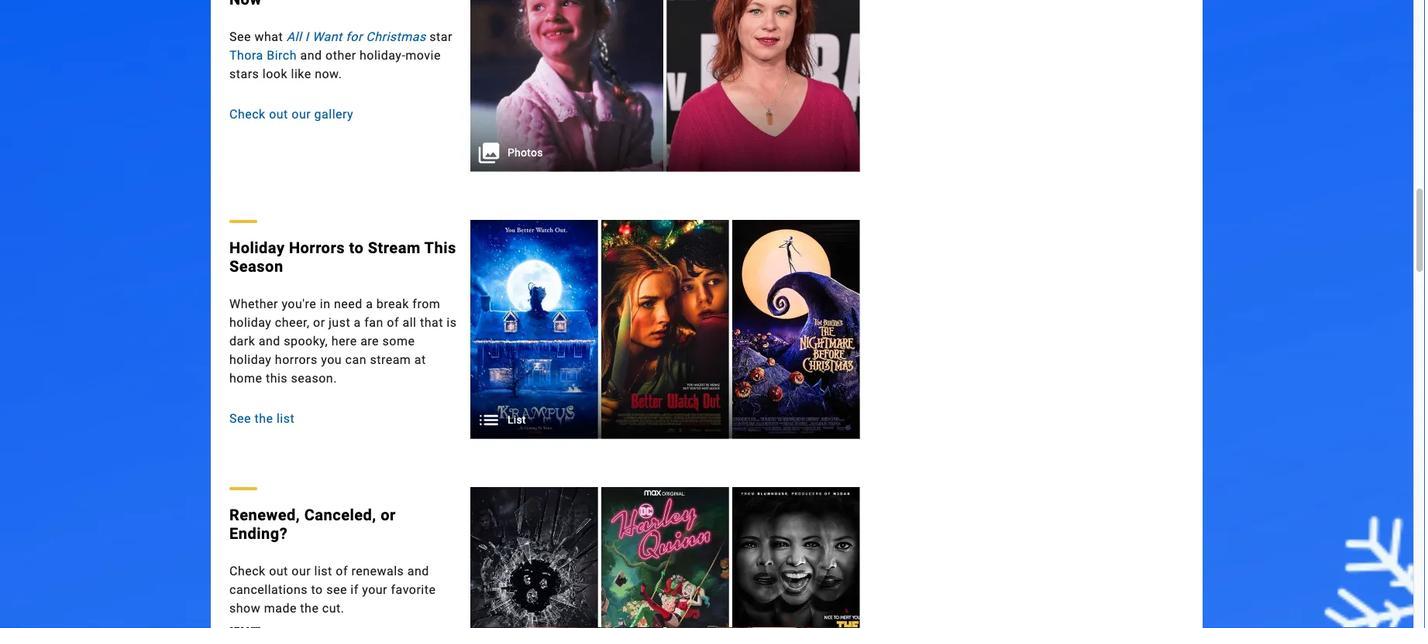 Task type: vqa. For each thing, say whether or not it's contained in the screenshot.
1st "out" from the bottom
yes



Task type: describe. For each thing, give the bounding box(es) containing it.
list inside button
[[277, 412, 295, 427]]

christmas
[[366, 30, 426, 44]]

what
[[255, 30, 283, 44]]

stream
[[370, 353, 411, 368]]

see for see what all i want for christmas star thora birch
[[229, 30, 251, 44]]

check out our gallery
[[229, 107, 354, 122]]

list link
[[471, 221, 860, 440]]

list group
[[471, 221, 860, 440]]

dark
[[229, 334, 255, 349]]

birch
[[267, 48, 297, 63]]

your
[[362, 583, 388, 598]]

cut.
[[322, 602, 345, 617]]

if
[[351, 583, 359, 598]]

out for gallery
[[269, 107, 288, 122]]

stars
[[229, 67, 259, 81]]

gallery
[[314, 107, 354, 122]]

for
[[346, 30, 363, 44]]

home
[[229, 371, 262, 386]]

all
[[403, 316, 417, 330]]

renewed, canceled, or ending?
[[229, 507, 396, 544]]

season
[[229, 258, 283, 276]]

star
[[430, 30, 453, 44]]

ending?
[[229, 525, 288, 544]]

need
[[334, 297, 363, 312]]

renewals
[[352, 565, 404, 579]]

production art image for holiday horrors to stream this season
[[471, 221, 860, 440]]

check for check out our list of renewals and cancellations to see if your favorite show made the cut.
[[229, 565, 266, 579]]

from
[[413, 297, 441, 312]]

see the list
[[229, 412, 295, 427]]

our for list
[[292, 565, 311, 579]]

2 holiday from the top
[[229, 353, 272, 368]]

the inside "see the list" button
[[255, 412, 273, 427]]

in
[[320, 297, 331, 312]]

canceled,
[[304, 507, 377, 525]]

see for see the list
[[229, 412, 251, 427]]

to inside holiday horrors to stream this season
[[349, 239, 364, 258]]

photos
[[508, 147, 543, 160]]

the inside check out our list of renewals and cancellations to see if your favorite show made the cut.
[[300, 602, 319, 617]]

whether you're in need a break from holiday cheer, or just a fan of all that is dark and spooky, here are some holiday horrors you can stream at home this season.
[[229, 297, 457, 386]]

spooky,
[[284, 334, 328, 349]]

of inside check out our list of renewals and cancellations to see if your favorite show made the cut.
[[336, 565, 348, 579]]

1 horizontal spatial a
[[366, 297, 373, 312]]

list inside check out our list of renewals and cancellations to see if your favorite show made the cut.
[[314, 565, 332, 579]]

see
[[327, 583, 347, 598]]

season.
[[291, 371, 337, 386]]



Task type: locate. For each thing, give the bounding box(es) containing it.
list
[[508, 415, 526, 427]]

1 horizontal spatial and
[[300, 48, 322, 63]]

or right canceled,
[[381, 507, 396, 525]]

1 vertical spatial of
[[336, 565, 348, 579]]

stream
[[368, 239, 421, 258]]

check for check out our gallery
[[229, 107, 266, 122]]

the
[[255, 412, 273, 427], [300, 602, 319, 617]]

of inside whether you're in need a break from holiday cheer, or just a fan of all that is dark and spooky, here are some holiday horrors you can stream at home this season.
[[387, 316, 399, 330]]

a up fan
[[366, 297, 373, 312]]

holiday horrors to stream this season
[[229, 239, 456, 276]]

can
[[345, 353, 367, 368]]

movie
[[406, 48, 441, 63]]

1 our from the top
[[292, 107, 311, 122]]

1 vertical spatial or
[[381, 507, 396, 525]]

out inside check out our list of renewals and cancellations to see if your favorite show made the cut.
[[269, 565, 288, 579]]

holiday up home
[[229, 353, 272, 368]]

2 check from the top
[[229, 565, 266, 579]]

2 vertical spatial and
[[408, 565, 429, 579]]

at
[[415, 353, 426, 368]]

1 vertical spatial and
[[259, 334, 280, 349]]

check
[[229, 107, 266, 122], [229, 565, 266, 579]]

check out our list of renewals and cancellations to see if your favorite show made the cut.
[[229, 565, 436, 617]]

to left stream
[[349, 239, 364, 258]]

out up cancellations at the bottom left
[[269, 565, 288, 579]]

0 vertical spatial production art image
[[471, 0, 860, 172]]

horrors
[[275, 353, 318, 368]]

to
[[349, 239, 364, 258], [311, 583, 323, 598]]

0 vertical spatial to
[[349, 239, 364, 258]]

that
[[420, 316, 443, 330]]

or inside renewed, canceled, or ending?
[[381, 507, 396, 525]]

photos link
[[471, 0, 860, 172]]

like
[[291, 67, 311, 81]]

0 vertical spatial the
[[255, 412, 273, 427]]

and
[[300, 48, 322, 63], [259, 334, 280, 349], [408, 565, 429, 579]]

or down in
[[313, 316, 325, 330]]

out inside button
[[269, 107, 288, 122]]

holiday
[[229, 316, 272, 330], [229, 353, 272, 368]]

our left gallery at the top of the page
[[292, 107, 311, 122]]

and inside whether you're in need a break from holiday cheer, or just a fan of all that is dark and spooky, here are some holiday horrors you can stream at home this season.
[[259, 334, 280, 349]]

1 horizontal spatial of
[[387, 316, 399, 330]]

the down the this
[[255, 412, 273, 427]]

0 vertical spatial our
[[292, 107, 311, 122]]

want
[[313, 30, 343, 44]]

you
[[321, 353, 342, 368]]

thora birch link
[[229, 48, 297, 63]]

list
[[277, 412, 295, 427], [314, 565, 332, 579]]

0 vertical spatial holiday
[[229, 316, 272, 330]]

is
[[447, 316, 457, 330]]

of left 'all'
[[387, 316, 399, 330]]

0 vertical spatial and
[[300, 48, 322, 63]]

and inside check out our list of renewals and cancellations to see if your favorite show made the cut.
[[408, 565, 429, 579]]

1 holiday from the top
[[229, 316, 272, 330]]

1 vertical spatial to
[[311, 583, 323, 598]]

0 horizontal spatial and
[[259, 334, 280, 349]]

our inside button
[[292, 107, 311, 122]]

are
[[361, 334, 379, 349]]

list down the this
[[277, 412, 295, 427]]

our for gallery
[[292, 107, 311, 122]]

made
[[264, 602, 297, 617]]

our inside check out our list of renewals and cancellations to see if your favorite show made the cut.
[[292, 565, 311, 579]]

our up cancellations at the bottom left
[[292, 565, 311, 579]]

1 vertical spatial the
[[300, 602, 319, 617]]

2 production art image from the top
[[471, 221, 860, 440]]

0 horizontal spatial a
[[354, 316, 361, 330]]

1 horizontal spatial the
[[300, 602, 319, 617]]

production art image for renewed, canceled, or ending?
[[471, 488, 860, 629]]

some
[[383, 334, 415, 349]]

a
[[366, 297, 373, 312], [354, 316, 361, 330]]

or
[[313, 316, 325, 330], [381, 507, 396, 525]]

just
[[329, 316, 351, 330]]

0 horizontal spatial list
[[277, 412, 295, 427]]

of
[[387, 316, 399, 330], [336, 565, 348, 579]]

0 vertical spatial see
[[229, 30, 251, 44]]

out
[[269, 107, 288, 122], [269, 565, 288, 579]]

2 out from the top
[[269, 565, 288, 579]]

see the list button
[[229, 410, 458, 428]]

to inside check out our list of renewals and cancellations to see if your favorite show made the cut.
[[311, 583, 323, 598]]

0 vertical spatial of
[[387, 316, 399, 330]]

look
[[263, 67, 288, 81]]

see what all i want for christmas star thora birch
[[229, 30, 453, 63]]

0 horizontal spatial the
[[255, 412, 273, 427]]

and up the favorite
[[408, 565, 429, 579]]

and down i
[[300, 48, 322, 63]]

other
[[326, 48, 356, 63]]

and right dark
[[259, 334, 280, 349]]

1 horizontal spatial or
[[381, 507, 396, 525]]

0 vertical spatial or
[[313, 316, 325, 330]]

see
[[229, 30, 251, 44], [229, 412, 251, 427]]

show
[[229, 602, 261, 617]]

now.
[[315, 67, 342, 81]]

production art image
[[471, 0, 860, 172], [471, 221, 860, 440], [471, 488, 860, 629]]

0 vertical spatial a
[[366, 297, 373, 312]]

the left the cut.
[[300, 602, 319, 617]]

out down look
[[269, 107, 288, 122]]

here
[[332, 334, 357, 349]]

this
[[425, 239, 456, 258]]

see inside see what all i want for christmas star thora birch
[[229, 30, 251, 44]]

see down home
[[229, 412, 251, 427]]

3 production art image from the top
[[471, 488, 860, 629]]

1 vertical spatial a
[[354, 316, 361, 330]]

1 vertical spatial our
[[292, 565, 311, 579]]

check out our gallery button
[[229, 105, 458, 124]]

1 horizontal spatial list
[[314, 565, 332, 579]]

cheer,
[[275, 316, 310, 330]]

1 see from the top
[[229, 30, 251, 44]]

1 vertical spatial out
[[269, 565, 288, 579]]

0 horizontal spatial or
[[313, 316, 325, 330]]

holiday down whether
[[229, 316, 272, 330]]

1 vertical spatial production art image
[[471, 221, 860, 440]]

whether
[[229, 297, 278, 312]]

favorite
[[391, 583, 436, 598]]

2 horizontal spatial and
[[408, 565, 429, 579]]

our
[[292, 107, 311, 122], [292, 565, 311, 579]]

check down stars
[[229, 107, 266, 122]]

this
[[266, 371, 288, 386]]

see inside button
[[229, 412, 251, 427]]

all
[[287, 30, 302, 44]]

2 vertical spatial production art image
[[471, 488, 860, 629]]

1 check from the top
[[229, 107, 266, 122]]

holiday-
[[360, 48, 406, 63]]

and inside and other holiday-movie stars look like now.
[[300, 48, 322, 63]]

fan
[[365, 316, 384, 330]]

0 vertical spatial check
[[229, 107, 266, 122]]

1 horizontal spatial to
[[349, 239, 364, 258]]

1 vertical spatial holiday
[[229, 353, 272, 368]]

0 vertical spatial out
[[269, 107, 288, 122]]

i
[[305, 30, 309, 44]]

out for list
[[269, 565, 288, 579]]

holiday
[[229, 239, 285, 258]]

renewed,
[[229, 507, 300, 525]]

photos group
[[471, 0, 860, 172]]

1 out from the top
[[269, 107, 288, 122]]

horrors
[[289, 239, 345, 258]]

or inside whether you're in need a break from holiday cheer, or just a fan of all that is dark and spooky, here are some holiday horrors you can stream at home this season.
[[313, 316, 325, 330]]

2 see from the top
[[229, 412, 251, 427]]

check inside check out our list of renewals and cancellations to see if your favorite show made the cut.
[[229, 565, 266, 579]]

1 vertical spatial see
[[229, 412, 251, 427]]

all i want for christmas link
[[287, 30, 426, 44]]

a left fan
[[354, 316, 361, 330]]

cancellations
[[229, 583, 308, 598]]

of up see
[[336, 565, 348, 579]]

you're
[[282, 297, 317, 312]]

see up thora
[[229, 30, 251, 44]]

and other holiday-movie stars look like now.
[[229, 48, 441, 81]]

1 production art image from the top
[[471, 0, 860, 172]]

break
[[377, 297, 409, 312]]

0 horizontal spatial to
[[311, 583, 323, 598]]

1 vertical spatial check
[[229, 565, 266, 579]]

thora
[[229, 48, 263, 63]]

2 our from the top
[[292, 565, 311, 579]]

0 vertical spatial list
[[277, 412, 295, 427]]

1 vertical spatial list
[[314, 565, 332, 579]]

check up cancellations at the bottom left
[[229, 565, 266, 579]]

list up see
[[314, 565, 332, 579]]

group
[[471, 488, 860, 629]]

0 horizontal spatial of
[[336, 565, 348, 579]]

check inside button
[[229, 107, 266, 122]]

to left see
[[311, 583, 323, 598]]



